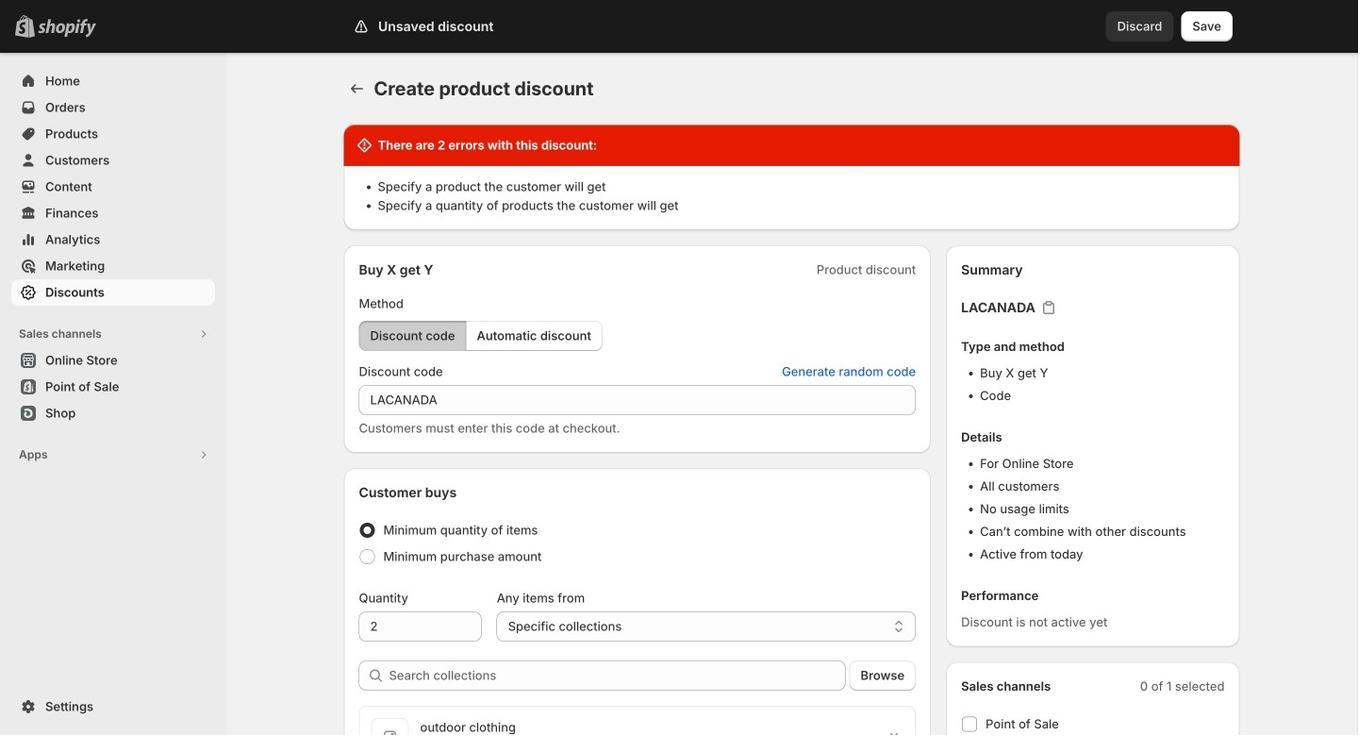 Task type: vqa. For each thing, say whether or not it's contained in the screenshot.
text field
yes



Task type: locate. For each thing, give the bounding box(es) containing it.
shopify image
[[38, 19, 96, 38]]

None text field
[[359, 385, 916, 415]]

None text field
[[359, 611, 482, 642]]



Task type: describe. For each thing, give the bounding box(es) containing it.
Search collections text field
[[389, 660, 846, 691]]



